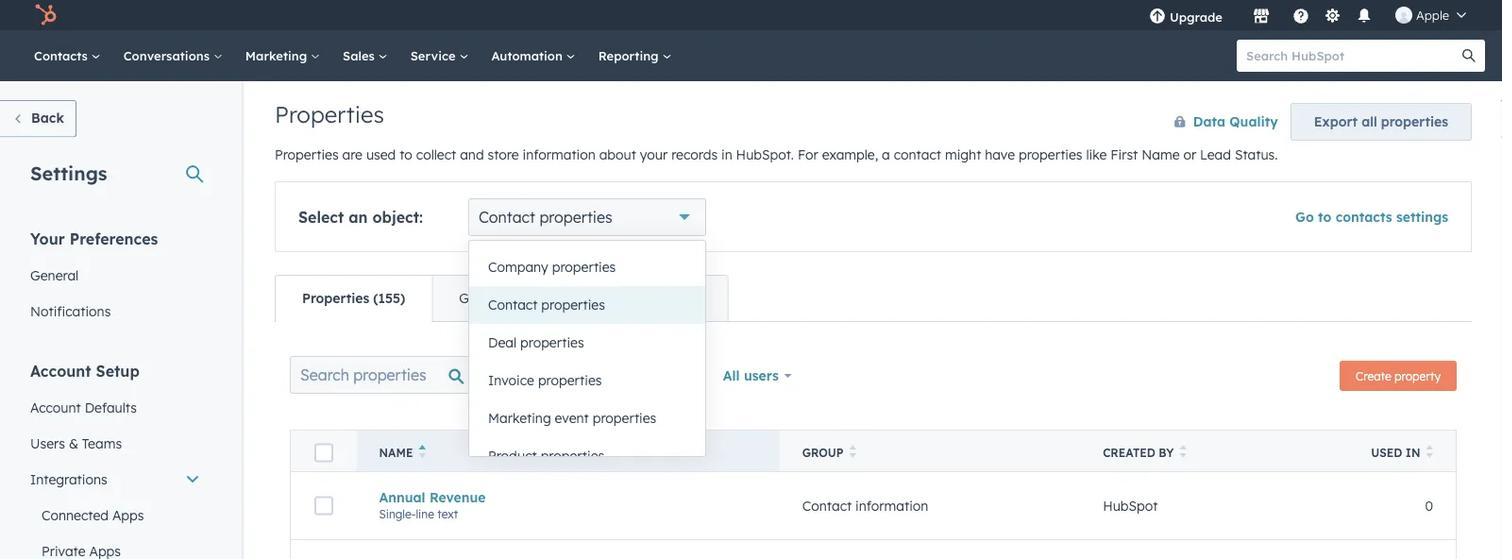Task type: vqa. For each thing, say whether or not it's contained in the screenshot.
checkbox
no



Task type: locate. For each thing, give the bounding box(es) containing it.
1 vertical spatial name
[[379, 446, 413, 460]]

0 vertical spatial contact properties
[[479, 208, 613, 227]]

service link
[[399, 30, 480, 81]]

your
[[640, 146, 668, 163]]

group
[[803, 446, 844, 460]]

press to sort. image for created by
[[1180, 445, 1187, 458]]

all users
[[723, 367, 779, 384]]

to right go
[[1318, 209, 1332, 225]]

all field types button
[[583, 356, 711, 394]]

1 press to sort. element from the left
[[850, 445, 857, 461]]

contact properties down 'company properties'
[[488, 297, 605, 313]]

all
[[491, 366, 508, 383], [596, 366, 612, 383], [723, 367, 740, 384]]

1 press to sort. image from the left
[[850, 445, 857, 458]]

tab panel
[[275, 321, 1472, 559]]

press to sort. element inside group button
[[850, 445, 857, 461]]

marketing link
[[234, 30, 332, 81]]

select an object:
[[298, 208, 423, 227]]

hubspot
[[1103, 497, 1158, 514]]

properties up archived
[[552, 259, 616, 275]]

press to sort. image right group
[[850, 445, 857, 458]]

groups
[[512, 366, 558, 383]]

status.
[[1235, 146, 1278, 163]]

data
[[1194, 113, 1226, 130]]

1 horizontal spatial press to sort. element
[[1180, 445, 1187, 461]]

contact up company
[[479, 208, 535, 227]]

create property button
[[1340, 361, 1457, 391]]

press to sort. element right in
[[1427, 445, 1434, 461]]

all down deal
[[491, 366, 508, 383]]

notifications button
[[1349, 0, 1381, 30]]

or
[[1184, 146, 1197, 163]]

contact
[[894, 146, 942, 163]]

hubspot.
[[736, 146, 794, 163]]

1 horizontal spatial to
[[1318, 209, 1332, 225]]

tab list containing properties (155)
[[275, 275, 728, 322]]

all groups
[[491, 366, 558, 383]]

2 account from the top
[[30, 399, 81, 416]]

created by
[[1103, 446, 1174, 460]]

first
[[1111, 146, 1138, 163]]

menu
[[1136, 0, 1480, 30]]

marketing for marketing event properties
[[488, 410, 551, 426]]

create
[[1356, 369, 1392, 383]]

all left field
[[596, 366, 612, 383]]

0 horizontal spatial name
[[379, 446, 413, 460]]

single-
[[379, 507, 416, 521]]

go to contacts settings button
[[1296, 209, 1449, 225]]

settings link
[[1321, 5, 1345, 25]]

0 horizontal spatial press to sort. element
[[850, 445, 857, 461]]

press to sort. element
[[850, 445, 857, 461], [1180, 445, 1187, 461], [1427, 445, 1434, 461]]

0 vertical spatial to
[[400, 146, 413, 163]]

1 vertical spatial contact
[[488, 297, 538, 313]]

press to sort. element for group
[[850, 445, 857, 461]]

event
[[555, 410, 589, 426]]

connected
[[42, 507, 109, 523]]

marketing inside marketing event properties button
[[488, 410, 551, 426]]

0 horizontal spatial all
[[491, 366, 508, 383]]

1 horizontal spatial press to sort. image
[[1180, 445, 1187, 458]]

marketing event properties button
[[469, 400, 706, 437]]

press to sort. image
[[1427, 445, 1434, 458]]

contacts
[[34, 48, 91, 63]]

like
[[1087, 146, 1107, 163]]

0 vertical spatial information
[[523, 146, 596, 163]]

menu containing apple
[[1136, 0, 1480, 30]]

marketing inside marketing "link"
[[245, 48, 311, 63]]

name left or
[[1142, 146, 1180, 163]]

1 horizontal spatial marketing
[[488, 410, 551, 426]]

all left "users"
[[723, 367, 740, 384]]

back
[[31, 110, 64, 126]]

1 vertical spatial information
[[856, 497, 929, 514]]

upgrade
[[1170, 9, 1223, 25]]

properties for properties are used to collect and store information about your records in hubspot. for example, a contact might have properties like first name or lead status.
[[275, 146, 339, 163]]

properties left the like
[[1019, 146, 1083, 163]]

2 press to sort. image from the left
[[1180, 445, 1187, 458]]

marketing up the product at left bottom
[[488, 410, 551, 426]]

press to sort. element for used in
[[1427, 445, 1434, 461]]

information inside tab panel
[[856, 497, 929, 514]]

properties
[[275, 100, 384, 128], [275, 146, 339, 163], [302, 290, 370, 306], [616, 290, 680, 306]]

export
[[1315, 113, 1358, 130]]

press to sort. element right group
[[850, 445, 857, 461]]

contacts link
[[23, 30, 112, 81]]

information down group button
[[856, 497, 929, 514]]

annual
[[379, 489, 426, 506]]

properties up company properties button
[[540, 208, 613, 227]]

create property
[[1356, 369, 1441, 383]]

list box
[[469, 241, 706, 475]]

0 vertical spatial account
[[30, 361, 91, 380]]

0 horizontal spatial marketing
[[245, 48, 311, 63]]

press to sort. image for group
[[850, 445, 857, 458]]

to right used
[[400, 146, 413, 163]]

name
[[1142, 146, 1180, 163], [379, 446, 413, 460]]

contact down group
[[803, 497, 852, 514]]

Search HubSpot search field
[[1237, 40, 1469, 72]]

1 horizontal spatial information
[[856, 497, 929, 514]]

deal
[[488, 334, 517, 351]]

1 account from the top
[[30, 361, 91, 380]]

notifications image
[[1356, 9, 1373, 26]]

1 vertical spatial contact properties
[[488, 297, 605, 313]]

0 vertical spatial marketing
[[245, 48, 311, 63]]

press to sort. image right by
[[1180, 445, 1187, 458]]

marketing
[[245, 48, 311, 63], [488, 410, 551, 426]]

Search search field
[[290, 356, 479, 394]]

2 press to sort. element from the left
[[1180, 445, 1187, 461]]

0 horizontal spatial press to sort. image
[[850, 445, 857, 458]]

account defaults link
[[19, 390, 212, 425]]

all field types
[[596, 366, 686, 383]]

name left "ascending sort. press to sort descending." element
[[379, 446, 413, 460]]

sales
[[343, 48, 378, 63]]

contact down company
[[488, 297, 538, 313]]

3 press to sort. element from the left
[[1427, 445, 1434, 461]]

account
[[30, 361, 91, 380], [30, 399, 81, 416]]

1 vertical spatial to
[[1318, 209, 1332, 225]]

contact inside button
[[488, 297, 538, 313]]

2 horizontal spatial all
[[723, 367, 740, 384]]

marketing left sales
[[245, 48, 311, 63]]

account up account defaults
[[30, 361, 91, 380]]

account up users
[[30, 399, 81, 416]]

contact properties up 'company properties'
[[479, 208, 613, 227]]

tab list
[[275, 275, 728, 322]]

annual revenue button
[[379, 489, 757, 506]]

press to sort. image inside created by button
[[1180, 445, 1187, 458]]

go
[[1296, 209, 1314, 225]]

press to sort. image
[[850, 445, 857, 458], [1180, 445, 1187, 458]]

1 vertical spatial account
[[30, 399, 81, 416]]

press to sort. element right by
[[1180, 445, 1187, 461]]

0 vertical spatial contact
[[479, 208, 535, 227]]

properties for properties
[[275, 100, 384, 128]]

all for all field types
[[596, 366, 612, 383]]

conversations
[[123, 48, 213, 63]]

1 horizontal spatial name
[[1142, 146, 1180, 163]]

contact information
[[803, 497, 929, 514]]

1 horizontal spatial all
[[596, 366, 612, 383]]

properties up groups
[[520, 334, 584, 351]]

integrations button
[[19, 461, 212, 497]]

ascending sort. press to sort descending. element
[[419, 445, 426, 461]]

2 horizontal spatial press to sort. element
[[1427, 445, 1434, 461]]

properties (155)
[[302, 290, 405, 306]]

preferences
[[70, 229, 158, 248]]

information right store
[[523, 146, 596, 163]]

1 vertical spatial marketing
[[488, 410, 551, 426]]

properties up are
[[275, 100, 384, 128]]

bob builder image
[[1396, 7, 1413, 24]]

properties left (155)
[[302, 290, 370, 306]]

properties left are
[[275, 146, 339, 163]]

company properties button
[[469, 248, 706, 286]]

0 horizontal spatial to
[[400, 146, 413, 163]]

name inside button
[[379, 446, 413, 460]]

contact
[[479, 208, 535, 227], [488, 297, 538, 313], [803, 497, 852, 514]]

setup
[[96, 361, 140, 380]]

back link
[[0, 100, 76, 137]]

help button
[[1285, 0, 1318, 30]]

press to sort. image inside group button
[[850, 445, 857, 458]]

used
[[1372, 446, 1403, 460]]

help image
[[1293, 9, 1310, 26]]

press to sort. element inside used in button
[[1427, 445, 1434, 461]]

group button
[[780, 430, 1081, 472]]

settings image
[[1325, 8, 1342, 25]]

2 vertical spatial contact
[[803, 497, 852, 514]]

contact properties button
[[469, 198, 707, 236]]

data quality button
[[1155, 103, 1280, 141]]

marketing for marketing
[[245, 48, 311, 63]]

contact inside tab panel
[[803, 497, 852, 514]]

select
[[298, 208, 344, 227]]

search image
[[1463, 49, 1476, 62]]

integrations
[[30, 471, 107, 487]]

0 horizontal spatial information
[[523, 146, 596, 163]]

an
[[349, 208, 368, 227]]

press to sort. element inside created by button
[[1180, 445, 1187, 461]]

in
[[722, 146, 733, 163]]

go to contacts settings
[[1296, 209, 1449, 225]]



Task type: describe. For each thing, give the bounding box(es) containing it.
users
[[744, 367, 779, 384]]

upgrade image
[[1149, 9, 1166, 26]]

contact properties button
[[469, 286, 706, 324]]

archived
[[558, 290, 612, 306]]

&
[[69, 435, 78, 451]]

records
[[672, 146, 718, 163]]

product properties button
[[469, 437, 706, 475]]

properties inside button
[[520, 334, 584, 351]]

hubspot image
[[34, 4, 57, 26]]

users & teams link
[[19, 425, 212, 461]]

reporting
[[599, 48, 663, 63]]

used
[[366, 146, 396, 163]]

automation
[[492, 48, 566, 63]]

defaults
[[85, 399, 137, 416]]

properties down field
[[593, 410, 657, 426]]

users
[[30, 435, 65, 451]]

all for all groups
[[491, 366, 508, 383]]

lead
[[1200, 146, 1232, 163]]

name button
[[357, 430, 780, 472]]

store
[[488, 146, 519, 163]]

0 vertical spatial name
[[1142, 146, 1180, 163]]

(0)
[[683, 290, 701, 306]]

archived properties (0)
[[558, 290, 701, 306]]

apple button
[[1385, 0, 1478, 30]]

account for account setup
[[30, 361, 91, 380]]

properties inside dropdown button
[[540, 208, 613, 227]]

by
[[1159, 446, 1174, 460]]

users & teams
[[30, 435, 122, 451]]

and
[[460, 146, 484, 163]]

field
[[616, 366, 646, 383]]

example,
[[822, 146, 878, 163]]

product
[[488, 448, 537, 464]]

invoice properties
[[488, 372, 602, 389]]

marketplaces image
[[1253, 9, 1270, 26]]

0
[[1426, 497, 1434, 514]]

a
[[882, 146, 890, 163]]

account defaults
[[30, 399, 137, 416]]

notifications
[[30, 303, 111, 319]]

revenue
[[430, 489, 486, 506]]

contact properties inside dropdown button
[[479, 208, 613, 227]]

archived properties (0) link
[[531, 276, 728, 321]]

connected apps
[[42, 507, 144, 523]]

properties up the event
[[538, 372, 602, 389]]

properties down company properties button
[[541, 297, 605, 313]]

export all properties button
[[1291, 103, 1472, 141]]

property
[[1395, 369, 1441, 383]]

reporting link
[[587, 30, 683, 81]]

sales link
[[332, 30, 399, 81]]

properties right all at the top right
[[1382, 113, 1449, 130]]

contact properties inside button
[[488, 297, 605, 313]]

list box containing company properties
[[469, 241, 706, 475]]

used in button
[[1343, 430, 1457, 472]]

connected apps link
[[19, 497, 212, 533]]

for
[[798, 146, 819, 163]]

text
[[438, 507, 458, 521]]

about
[[599, 146, 636, 163]]

teams
[[82, 435, 122, 451]]

collect
[[416, 146, 456, 163]]

deal properties
[[488, 334, 584, 351]]

all groups button
[[479, 356, 583, 394]]

general link
[[19, 257, 212, 293]]

contact inside dropdown button
[[479, 208, 535, 227]]

notifications link
[[19, 293, 212, 329]]

account setup element
[[19, 360, 212, 559]]

ascending sort. press to sort descending. image
[[419, 445, 426, 458]]

marketplaces button
[[1242, 0, 1282, 30]]

annual revenue single-line text
[[379, 489, 486, 521]]

service
[[411, 48, 459, 63]]

object:
[[373, 208, 423, 227]]

groups
[[459, 290, 504, 306]]

properties left (0)
[[616, 290, 680, 306]]

created by button
[[1081, 430, 1343, 472]]

your preferences element
[[19, 228, 212, 329]]

line
[[416, 507, 434, 521]]

settings
[[30, 161, 107, 185]]

apple
[[1417, 7, 1450, 23]]

created
[[1103, 446, 1156, 460]]

automation link
[[480, 30, 587, 81]]

are
[[342, 146, 363, 163]]

hubspot link
[[23, 4, 71, 26]]

data quality
[[1194, 113, 1279, 130]]

invoice properties button
[[469, 362, 706, 400]]

account setup
[[30, 361, 140, 380]]

press to sort. element for created by
[[1180, 445, 1187, 461]]

export all properties
[[1315, 113, 1449, 130]]

tab panel containing all groups
[[275, 321, 1472, 559]]

properties for properties (155)
[[302, 290, 370, 306]]

your
[[30, 229, 65, 248]]

properties down marketing event properties
[[541, 448, 605, 464]]

account for account defaults
[[30, 399, 81, 416]]

all users button
[[711, 356, 804, 396]]

all for all users
[[723, 367, 740, 384]]

conversations link
[[112, 30, 234, 81]]

apps
[[112, 507, 144, 523]]

general
[[30, 267, 79, 283]]

search button
[[1454, 40, 1486, 72]]

used in
[[1372, 446, 1421, 460]]

might
[[945, 146, 982, 163]]



